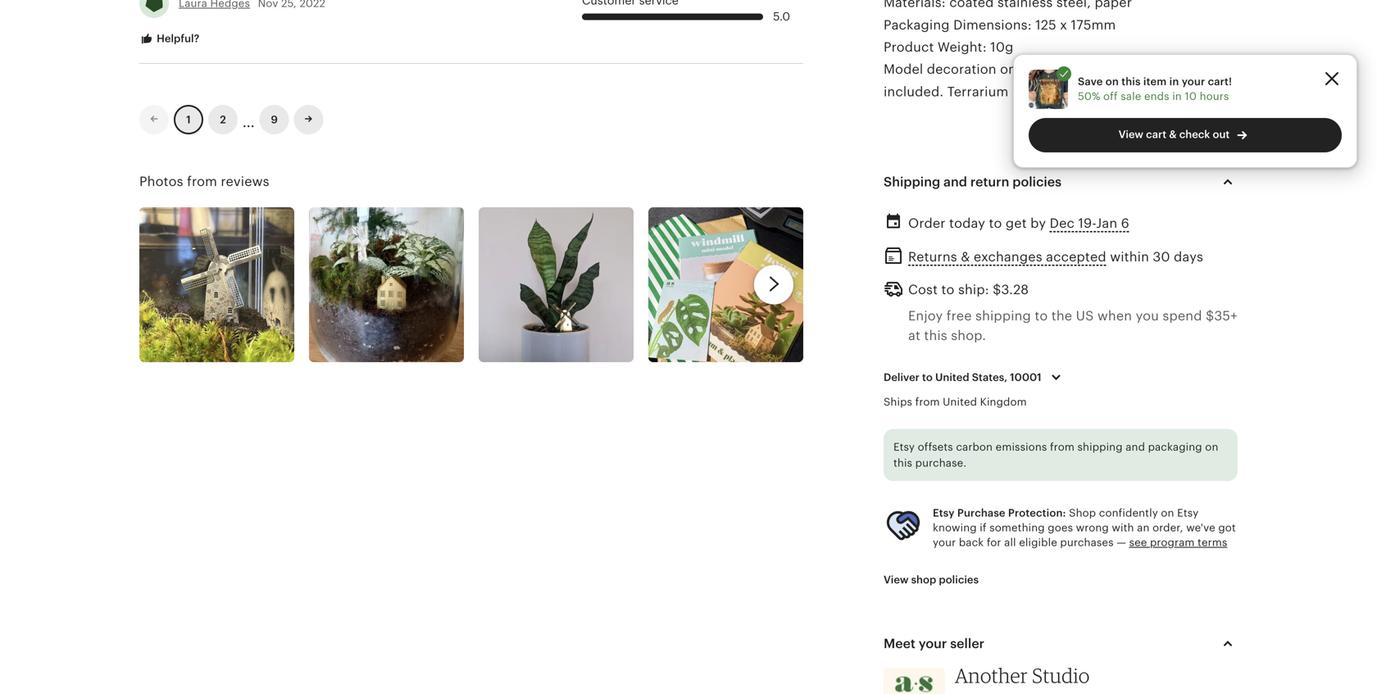 Task type: describe. For each thing, give the bounding box(es) containing it.
this inside enjoy free shipping to the us when you spend $35+ at this shop.
[[924, 328, 947, 343]]

to left get
[[989, 216, 1002, 231]]

if
[[980, 522, 987, 534]]

protection:
[[1008, 507, 1066, 519]]

out
[[1213, 128, 1230, 141]]

from right photos
[[187, 174, 217, 189]]

reviews
[[221, 174, 269, 189]]

for
[[987, 537, 1001, 549]]

shop confidently on etsy knowing if something goes wrong with an order, we've got your back for all eligible purchases —
[[933, 507, 1236, 549]]

plants
[[1112, 62, 1151, 77]]

order,
[[1153, 522, 1183, 534]]

this inside etsy offsets carbon emissions from shipping and packaging on this purchase.
[[893, 457, 912, 469]]

view for view cart & check out
[[1119, 128, 1144, 141]]

view shop policies button
[[871, 565, 991, 595]]

something
[[990, 522, 1045, 534]]

shipping and return policies button
[[869, 162, 1252, 201]]

etsy offsets carbon emissions from shipping and packaging on this purchase.
[[893, 441, 1218, 469]]

on inside etsy offsets carbon emissions from shipping and packaging on this purchase.
[[1205, 441, 1218, 453]]

order
[[908, 216, 946, 231]]

0 vertical spatial in
[[1169, 75, 1179, 88]]

and inside dropdown button
[[944, 174, 967, 189]]

free
[[947, 309, 972, 323]]

-
[[1031, 62, 1036, 77]]

cart!
[[1208, 75, 1232, 88]]

policies inside button
[[939, 574, 979, 586]]

returns & exchanges accepted within 30 days
[[908, 250, 1203, 264]]

save on this item in your cart! 50% off sale ends in 10 hours
[[1078, 75, 1232, 102]]

ships
[[884, 396, 912, 408]]

from right ships
[[915, 396, 940, 408]]

goes
[[1048, 522, 1073, 534]]

packaging dimensions: 125 x 175mm product weight: 10g model decoration only - terrarium / plants are not included. terrarium is from london terrariums.
[[884, 17, 1206, 99]]

dimensions:
[[953, 17, 1032, 32]]

shipping
[[884, 174, 940, 189]]

your inside shop confidently on etsy knowing if something goes wrong with an order, we've got your back for all eligible purchases —
[[933, 537, 956, 549]]

deliver to united states, 10001 button
[[871, 360, 1078, 395]]

returns & exchanges accepted button
[[908, 245, 1106, 269]]

from inside packaging dimensions: 125 x 175mm product weight: 10g model decoration only - terrarium / plants are not included. terrarium is from london terrariums.
[[1026, 84, 1056, 99]]

shipping and return policies
[[884, 174, 1062, 189]]

…
[[243, 107, 255, 132]]

an
[[1137, 522, 1150, 534]]

etsy for etsy purchase protection:
[[933, 507, 955, 519]]

hours
[[1200, 90, 1229, 102]]

125
[[1035, 17, 1056, 32]]

eligible
[[1019, 537, 1057, 549]]

states,
[[972, 371, 1007, 383]]

your inside save on this item in your cart! 50% off sale ends in 10 hours
[[1182, 75, 1205, 88]]

returns
[[908, 250, 957, 264]]

off
[[1103, 90, 1118, 102]]

purchase
[[957, 507, 1005, 519]]

shipping inside etsy offsets carbon emissions from shipping and packaging on this purchase.
[[1078, 441, 1123, 453]]

check
[[1179, 128, 1210, 141]]

offsets
[[918, 441, 953, 453]]

see program terms
[[1129, 537, 1227, 549]]

studio
[[1032, 664, 1090, 688]]

seller
[[950, 637, 985, 651]]

ends
[[1144, 90, 1169, 102]]

days
[[1174, 250, 1203, 264]]

ship:
[[958, 283, 989, 297]]

another studio
[[955, 664, 1090, 688]]

carbon
[[956, 441, 993, 453]]

terrariums.
[[1112, 84, 1184, 99]]

your inside dropdown button
[[919, 637, 947, 651]]

ships from united kingdom
[[884, 396, 1027, 408]]

deliver
[[884, 371, 920, 383]]

exchanges
[[974, 250, 1042, 264]]

when
[[1097, 309, 1132, 323]]

return
[[970, 174, 1009, 189]]

order today to get by dec 19-jan 6
[[908, 216, 1129, 231]]

jan
[[1096, 216, 1117, 231]]

within
[[1110, 250, 1149, 264]]

united for from
[[943, 396, 977, 408]]

terrarium
[[1039, 62, 1099, 77]]

packaging
[[1148, 441, 1202, 453]]

back
[[959, 537, 984, 549]]

all
[[1004, 537, 1016, 549]]

product
[[884, 40, 934, 55]]

purchases
[[1060, 537, 1114, 549]]

etsy for etsy offsets carbon emissions from shipping and packaging on this purchase.
[[893, 441, 915, 453]]

view for view shop policies
[[884, 574, 909, 586]]

see
[[1129, 537, 1147, 549]]

on inside shop confidently on etsy knowing if something goes wrong with an order, we've got your back for all eligible purchases —
[[1161, 507, 1174, 519]]

confidently
[[1099, 507, 1158, 519]]

terms
[[1198, 537, 1227, 549]]

save
[[1078, 75, 1103, 88]]

shop
[[911, 574, 936, 586]]

get
[[1006, 216, 1027, 231]]

meet your seller
[[884, 637, 985, 651]]

cost to ship: $ 3.28
[[908, 283, 1029, 297]]

us
[[1076, 309, 1094, 323]]

2
[[220, 113, 226, 126]]

meet
[[884, 637, 915, 651]]

2 link
[[208, 105, 238, 134]]

6
[[1121, 216, 1129, 231]]

etsy purchase protection:
[[933, 507, 1066, 519]]

wrong
[[1076, 522, 1109, 534]]

terrarium
[[947, 84, 1009, 99]]

1
[[186, 113, 191, 126]]

on inside save on this item in your cart! 50% off sale ends in 10 hours
[[1106, 75, 1119, 88]]



Task type: locate. For each thing, give the bounding box(es) containing it.
program
[[1150, 537, 1195, 549]]

etsy up the knowing
[[933, 507, 955, 519]]

enjoy free shipping to the us when you spend $35+ at this shop.
[[908, 309, 1238, 343]]

united for to
[[935, 371, 969, 383]]

the
[[1051, 309, 1072, 323]]

1 vertical spatial on
[[1205, 441, 1218, 453]]

and left packaging
[[1126, 441, 1145, 453]]

1 vertical spatial this
[[924, 328, 947, 343]]

to inside enjoy free shipping to the us when you spend $35+ at this shop.
[[1035, 309, 1048, 323]]

policies right "shop"
[[939, 574, 979, 586]]

shipping down $
[[975, 309, 1031, 323]]

30
[[1153, 250, 1170, 264]]

your up the 10
[[1182, 75, 1205, 88]]

0 horizontal spatial and
[[944, 174, 967, 189]]

accepted
[[1046, 250, 1106, 264]]

1 horizontal spatial and
[[1126, 441, 1145, 453]]

50%
[[1078, 90, 1100, 102]]

this inside save on this item in your cart! 50% off sale ends in 10 hours
[[1122, 75, 1141, 88]]

3.28
[[1001, 283, 1029, 297]]

1 horizontal spatial shipping
[[1078, 441, 1123, 453]]

0 vertical spatial on
[[1106, 75, 1119, 88]]

item
[[1143, 75, 1167, 88]]

and left return
[[944, 174, 967, 189]]

shipping
[[975, 309, 1031, 323], [1078, 441, 1123, 453]]

1 vertical spatial &
[[961, 250, 970, 264]]

0 vertical spatial this
[[1122, 75, 1141, 88]]

you
[[1136, 309, 1159, 323]]

0 vertical spatial &
[[1169, 128, 1177, 141]]

0 horizontal spatial this
[[893, 457, 912, 469]]

meet your seller button
[[869, 624, 1252, 664]]

from right 'emissions'
[[1050, 441, 1075, 453]]

london
[[1060, 84, 1108, 99]]

1 vertical spatial shipping
[[1078, 441, 1123, 453]]

$35+
[[1206, 309, 1238, 323]]

1 vertical spatial united
[[943, 396, 977, 408]]

with
[[1112, 522, 1134, 534]]

only
[[1000, 62, 1027, 77]]

cost
[[908, 283, 938, 297]]

are
[[1154, 62, 1175, 77]]

from down -
[[1026, 84, 1056, 99]]

10g
[[990, 40, 1014, 55]]

this up sale
[[1122, 75, 1141, 88]]

view left "shop"
[[884, 574, 909, 586]]

helpful?
[[154, 32, 199, 45]]

2 vertical spatial on
[[1161, 507, 1174, 519]]

1 vertical spatial policies
[[939, 574, 979, 586]]

got
[[1218, 522, 1236, 534]]

your down the knowing
[[933, 537, 956, 549]]

shop
[[1069, 507, 1096, 519]]

1 vertical spatial and
[[1126, 441, 1145, 453]]

on right packaging
[[1205, 441, 1218, 453]]

in left the 10
[[1172, 90, 1182, 102]]

cart
[[1146, 128, 1166, 141]]

this left purchase.
[[893, 457, 912, 469]]

1 horizontal spatial on
[[1161, 507, 1174, 519]]

photos
[[139, 174, 183, 189]]

x
[[1060, 17, 1067, 32]]

on up order,
[[1161, 507, 1174, 519]]

1 horizontal spatial policies
[[1013, 174, 1062, 189]]

and inside etsy offsets carbon emissions from shipping and packaging on this purchase.
[[1126, 441, 1145, 453]]

view left cart at the top of page
[[1119, 128, 1144, 141]]

policies
[[1013, 174, 1062, 189], [939, 574, 979, 586]]

united
[[935, 371, 969, 383], [943, 396, 977, 408]]

included.
[[884, 84, 944, 99]]

to right cost
[[941, 283, 955, 297]]

in right item
[[1169, 75, 1179, 88]]

view shop policies
[[884, 574, 979, 586]]

today
[[949, 216, 985, 231]]

0 vertical spatial united
[[935, 371, 969, 383]]

2 horizontal spatial this
[[1122, 75, 1141, 88]]

/
[[1102, 62, 1108, 77]]

1 horizontal spatial this
[[924, 328, 947, 343]]

0 horizontal spatial &
[[961, 250, 970, 264]]

is
[[1012, 84, 1022, 99]]

2 vertical spatial your
[[919, 637, 947, 651]]

shipping up shop
[[1078, 441, 1123, 453]]

another
[[955, 664, 1028, 688]]

9 link
[[260, 105, 289, 134]]

your
[[1182, 75, 1205, 88], [933, 537, 956, 549], [919, 637, 947, 651]]

shop.
[[951, 328, 986, 343]]

see program terms link
[[1129, 537, 1227, 549]]

19-
[[1078, 216, 1096, 231]]

purchase.
[[915, 457, 967, 469]]

kingdom
[[980, 396, 1027, 408]]

& right returns
[[961, 250, 970, 264]]

decoration
[[927, 62, 997, 77]]

model
[[884, 62, 923, 77]]

view inside button
[[884, 574, 909, 586]]

from inside etsy offsets carbon emissions from shipping and packaging on this purchase.
[[1050, 441, 1075, 453]]

2 horizontal spatial etsy
[[1177, 507, 1199, 519]]

1 horizontal spatial view
[[1119, 128, 1144, 141]]

view cart & check out
[[1119, 128, 1230, 141]]

view cart & check out link
[[1029, 118, 1342, 153]]

to right deliver
[[922, 371, 933, 383]]

to inside deliver to united states, 10001 dropdown button
[[922, 371, 933, 383]]

to left the
[[1035, 309, 1048, 323]]

deliver to united states, 10001
[[884, 371, 1042, 383]]

$
[[993, 283, 1001, 297]]

1 horizontal spatial etsy
[[933, 507, 955, 519]]

united up ships from united kingdom
[[935, 371, 969, 383]]

0 horizontal spatial etsy
[[893, 441, 915, 453]]

etsy left the offsets
[[893, 441, 915, 453]]

1 vertical spatial in
[[1172, 90, 1182, 102]]

on up off
[[1106, 75, 1119, 88]]

0 vertical spatial shipping
[[975, 309, 1031, 323]]

etsy up we've
[[1177, 507, 1199, 519]]

from
[[1026, 84, 1056, 99], [187, 174, 217, 189], [915, 396, 940, 408], [1050, 441, 1075, 453]]

sale
[[1121, 90, 1141, 102]]

we've
[[1186, 522, 1215, 534]]

0 horizontal spatial shipping
[[975, 309, 1031, 323]]

weight:
[[938, 40, 987, 55]]

& inside view cart & check out link
[[1169, 128, 1177, 141]]

to
[[989, 216, 1002, 231], [941, 283, 955, 297], [1035, 309, 1048, 323], [922, 371, 933, 383]]

5.0
[[773, 10, 790, 23]]

2 vertical spatial this
[[893, 457, 912, 469]]

—
[[1117, 537, 1126, 549]]

0 vertical spatial your
[[1182, 75, 1205, 88]]

0 vertical spatial view
[[1119, 128, 1144, 141]]

packaging
[[884, 17, 950, 32]]

2 horizontal spatial on
[[1205, 441, 1218, 453]]

1 vertical spatial your
[[933, 537, 956, 549]]

united inside dropdown button
[[935, 371, 969, 383]]

spend
[[1163, 309, 1202, 323]]

0 horizontal spatial view
[[884, 574, 909, 586]]

1 link
[[174, 105, 203, 134]]

0 horizontal spatial on
[[1106, 75, 1119, 88]]

this right at
[[924, 328, 947, 343]]

etsy inside shop confidently on etsy knowing if something goes wrong with an order, we've got your back for all eligible purchases —
[[1177, 507, 1199, 519]]

by
[[1030, 216, 1046, 231]]

etsy
[[893, 441, 915, 453], [933, 507, 955, 519], [1177, 507, 1199, 519]]

policies up by
[[1013, 174, 1062, 189]]

and
[[944, 174, 967, 189], [1126, 441, 1145, 453]]

policies inside dropdown button
[[1013, 174, 1062, 189]]

emissions
[[996, 441, 1047, 453]]

0 vertical spatial policies
[[1013, 174, 1062, 189]]

& right cart at the top of page
[[1169, 128, 1177, 141]]

1 vertical spatial view
[[884, 574, 909, 586]]

0 vertical spatial and
[[944, 174, 967, 189]]

etsy inside etsy offsets carbon emissions from shipping and packaging on this purchase.
[[893, 441, 915, 453]]

shipping inside enjoy free shipping to the us when you spend $35+ at this shop.
[[975, 309, 1031, 323]]

0 horizontal spatial policies
[[939, 574, 979, 586]]

in
[[1169, 75, 1179, 88], [1172, 90, 1182, 102]]

united down deliver to united states, 10001
[[943, 396, 977, 408]]

10
[[1185, 90, 1197, 102]]

1 horizontal spatial &
[[1169, 128, 1177, 141]]

9
[[271, 113, 278, 126]]

your right meet
[[919, 637, 947, 651]]



Task type: vqa. For each thing, say whether or not it's contained in the screenshot.
MEET YOUR SELLERS "dropdown button"
no



